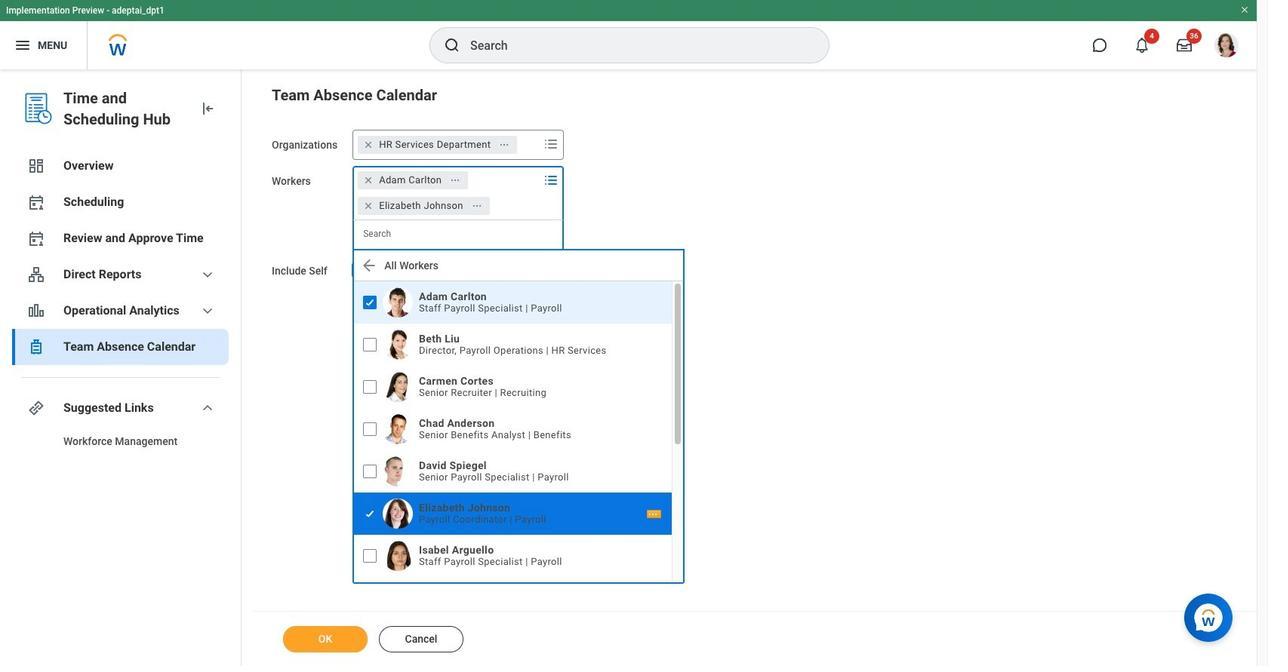 Task type: vqa. For each thing, say whether or not it's contained in the screenshot.
1st absence request: beth liu link from the top
no



Task type: describe. For each thing, give the bounding box(es) containing it.
Search field
[[354, 221, 562, 248]]

navigation pane region
[[0, 69, 242, 667]]

x small image
[[361, 173, 376, 188]]

chevron down small image for the "chart" icon
[[199, 302, 217, 320]]

adam carlton, press delete to clear value. option
[[358, 171, 469, 190]]

calendar user solid image
[[27, 230, 45, 248]]

task timeoff image
[[27, 338, 45, 356]]

hr services department element
[[379, 138, 491, 152]]

elizabeth johnson, press delete to clear value. option
[[358, 197, 490, 215]]

check small image
[[351, 261, 369, 279]]

time and scheduling hub element
[[63, 88, 187, 130]]

elizabeth johnson image
[[383, 499, 413, 529]]

related actions image for adam carlton element
[[450, 175, 461, 186]]

david spiegel image
[[383, 457, 413, 487]]

0 horizontal spatial related actions image
[[472, 201, 483, 211]]

notifications large image
[[1135, 38, 1150, 53]]

arrow left image
[[360, 257, 379, 275]]

chad anderson image
[[383, 415, 413, 445]]

1 horizontal spatial related actions image
[[648, 510, 658, 520]]

adam carlton element
[[379, 174, 442, 187]]

adam carlton image
[[383, 288, 413, 318]]

x small image for "elizabeth johnson" element
[[361, 199, 376, 214]]

justify image
[[14, 36, 32, 54]]



Task type: locate. For each thing, give the bounding box(es) containing it.
Search Workday  search field
[[471, 29, 798, 62]]

chevron down small image for link icon
[[199, 400, 217, 418]]

related actions image inside hr services department, press delete to clear value. option
[[499, 140, 510, 150]]

0 vertical spatial related actions image
[[499, 140, 510, 150]]

transformation import image
[[199, 100, 217, 118]]

inbox large image
[[1177, 38, 1193, 53]]

related actions image for hr services department element
[[499, 140, 510, 150]]

calendar user solid image
[[27, 193, 45, 211]]

1 vertical spatial related actions image
[[450, 175, 461, 186]]

related actions image
[[499, 140, 510, 150], [450, 175, 461, 186]]

3 chevron down small image from the top
[[199, 400, 217, 418]]

2 vertical spatial chevron down small image
[[199, 400, 217, 418]]

hr services department, press delete to clear value. option
[[358, 136, 518, 154]]

isabel arguello image
[[383, 542, 413, 572]]

2 x small image from the top
[[361, 199, 376, 214]]

x small image for hr services department element
[[361, 137, 376, 153]]

elizabeth johnson element
[[379, 199, 464, 213]]

0 horizontal spatial related actions image
[[450, 175, 461, 186]]

x small image
[[361, 137, 376, 153], [361, 199, 376, 214]]

2 chevron down small image from the top
[[199, 302, 217, 320]]

x small image down x small icon
[[361, 199, 376, 214]]

0 vertical spatial chevron down small image
[[199, 266, 217, 284]]

close environment banner image
[[1241, 5, 1250, 14]]

x small image up x small icon
[[361, 137, 376, 153]]

1 x small image from the top
[[361, 137, 376, 153]]

beth liu image
[[383, 330, 413, 360]]

prompts image
[[542, 135, 561, 153]]

related actions image
[[472, 201, 483, 211], [648, 510, 658, 520]]

0 vertical spatial x small image
[[361, 137, 376, 153]]

search image
[[443, 36, 461, 54]]

related actions image down hr services department, press delete to clear value. option
[[450, 175, 461, 186]]

link image
[[27, 400, 45, 418]]

dashboard image
[[27, 157, 45, 175]]

prompts image
[[542, 171, 561, 190]]

x small image inside elizabeth johnson, press delete to clear value. option
[[361, 199, 376, 214]]

0 vertical spatial related actions image
[[472, 201, 483, 211]]

x small image inside hr services department, press delete to clear value. option
[[361, 137, 376, 153]]

items selected for workers list box
[[354, 168, 541, 218]]

carmen cortes image
[[383, 372, 413, 403]]

chevron down small image
[[199, 266, 217, 284], [199, 302, 217, 320], [199, 400, 217, 418]]

chart image
[[27, 302, 45, 320]]

1 chevron down small image from the top
[[199, 266, 217, 284]]

1 vertical spatial related actions image
[[648, 510, 658, 520]]

related actions image left prompts icon
[[499, 140, 510, 150]]

chevron down small image for view team icon at the top left
[[199, 266, 217, 284]]

profile logan mcneil image
[[1215, 33, 1239, 60]]

1 horizontal spatial related actions image
[[499, 140, 510, 150]]

banner
[[0, 0, 1258, 69]]

view team image
[[27, 266, 45, 284]]

1 vertical spatial chevron down small image
[[199, 302, 217, 320]]

1 vertical spatial x small image
[[361, 199, 376, 214]]



